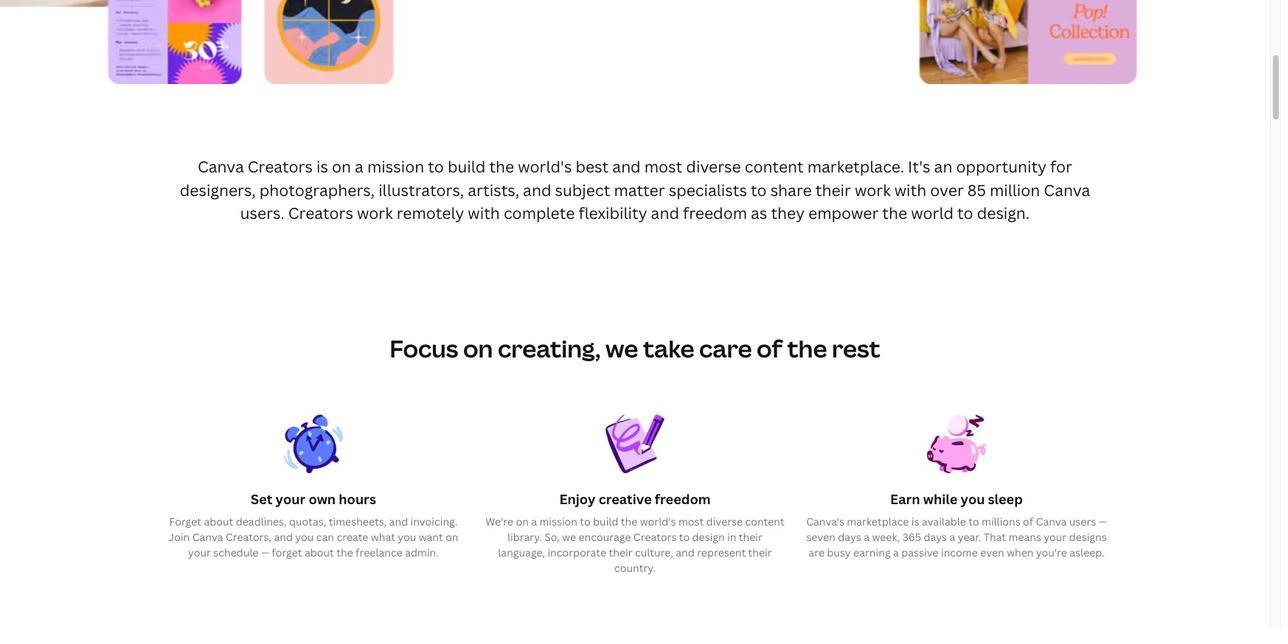 Task type: locate. For each thing, give the bounding box(es) containing it.
0 vertical spatial build
[[448, 157, 486, 177]]

content inside canva creators is on a mission to build the world's best and most diverse content marketplace. it's an opportunity for designers, photographers, illustrators, artists, and subject matter specialists to share their work with over 85 million canva users. creators work remotely with complete flexibility and freedom as they empower the world to design.
[[745, 157, 804, 177]]

focus on creating, we take care of the rest
[[390, 333, 881, 364]]

join
[[169, 531, 190, 545]]

your inside earn while you sleep canva's marketplace is available to millions of canva users — seven days a week, 365 days a year. that means your designs are busy earning a passive income even when you're asleep.
[[1044, 531, 1067, 545]]

1 horizontal spatial build
[[593, 515, 619, 529]]

of up the means
[[1023, 515, 1034, 529]]

1 horizontal spatial of
[[1023, 515, 1034, 529]]

1 vertical spatial is
[[912, 515, 920, 529]]

to down 85
[[958, 203, 974, 224]]

and up matter
[[613, 157, 641, 177]]

of
[[757, 333, 783, 364], [1023, 515, 1034, 529]]

freedom inside enjoy creative freedom we're on a mission to build the world's most diverse content library. so, we encourage creators to design in their language, incorporate their culture, and represent their country.
[[655, 490, 711, 508]]

a up library.
[[531, 515, 537, 529]]

on up 'photographers,'
[[332, 157, 351, 177]]

illustrators,
[[379, 180, 464, 201]]

world's inside canva creators is on a mission to build the world's best and most diverse content marketplace. it's an opportunity for designers, photographers, illustrators, artists, and subject matter specialists to share their work with over 85 million canva users. creators work remotely with complete flexibility and freedom as they empower the world to design.
[[518, 157, 572, 177]]

world's up culture,
[[640, 515, 676, 529]]

on up library.
[[516, 515, 529, 529]]

canva
[[198, 157, 244, 177], [1044, 180, 1091, 201], [1036, 515, 1067, 529], [192, 531, 223, 545]]

about down can
[[305, 546, 334, 560]]

is inside canva creators is on a mission to build the world's best and most diverse content marketplace. it's an opportunity for designers, photographers, illustrators, artists, and subject matter specialists to share their work with over 85 million canva users. creators work remotely with complete flexibility and freedom as they empower the world to design.
[[316, 157, 328, 177]]

mission up illustrators,
[[367, 157, 424, 177]]

enjoy
[[560, 490, 596, 508]]

1 vertical spatial with
[[468, 203, 500, 224]]

forget
[[169, 515, 201, 529]]

about right forget
[[204, 515, 233, 529]]

—
[[1099, 515, 1107, 529], [261, 546, 269, 560]]

on inside enjoy creative freedom we're on a mission to build the world's most diverse content library. so, we encourage creators to design in their language, incorporate their culture, and represent their country.
[[516, 515, 529, 529]]

0 vertical spatial —
[[1099, 515, 1107, 529]]

a inside enjoy creative freedom we're on a mission to build the world's most diverse content library. so, we encourage creators to design in their language, incorporate their culture, and represent their country.
[[531, 515, 537, 529]]

diverse up specialists
[[686, 157, 741, 177]]

0 vertical spatial mission
[[367, 157, 424, 177]]

on
[[332, 157, 351, 177], [463, 333, 493, 364], [516, 515, 529, 529], [446, 531, 459, 545]]

a
[[355, 157, 364, 177], [531, 515, 537, 529], [864, 531, 870, 545], [950, 531, 956, 545], [893, 546, 899, 560]]

the up artists,
[[489, 157, 514, 177]]

1 horizontal spatial is
[[912, 515, 920, 529]]

their
[[816, 180, 851, 201], [739, 531, 763, 545], [609, 546, 633, 560], [748, 546, 772, 560]]

0 horizontal spatial build
[[448, 157, 486, 177]]

1 vertical spatial work
[[357, 203, 393, 224]]

your
[[276, 490, 306, 508], [1044, 531, 1067, 545], [188, 546, 211, 560]]

0 vertical spatial of
[[757, 333, 783, 364]]

we left the 'take' on the bottom of the page
[[606, 333, 638, 364]]

creators up culture,
[[634, 531, 677, 545]]

country.
[[615, 562, 656, 576]]

best
[[576, 157, 609, 177]]

1 vertical spatial freedom
[[655, 490, 711, 508]]

creators
[[248, 157, 313, 177], [288, 203, 353, 224], [634, 531, 677, 545]]

is
[[316, 157, 328, 177], [912, 515, 920, 529]]

work down illustrators,
[[357, 203, 393, 224]]

most up design on the bottom right of page
[[679, 515, 704, 529]]

0 vertical spatial creators
[[248, 157, 313, 177]]

— inside earn while you sleep canva's marketplace is available to millions of canva users — seven days a week, 365 days a year. that means your designs are busy earning a passive income even when you're asleep.
[[1099, 515, 1107, 529]]

0 vertical spatial your
[[276, 490, 306, 508]]

on inside the set your own hours forget about deadlines, quotas, timesheets, and invoicing. join canva creators, and you can create what you want on your schedule — forget about the freelance admin.
[[446, 531, 459, 545]]

0 horizontal spatial your
[[188, 546, 211, 560]]

most inside canva creators is on a mission to build the world's best and most diverse content marketplace. it's an opportunity for designers, photographers, illustrators, artists, and subject matter specialists to share their work with over 85 million canva users. creators work remotely with complete flexibility and freedom as they empower the world to design.
[[645, 157, 683, 177]]

marketplace.
[[808, 157, 904, 177]]

canva down forget
[[192, 531, 223, 545]]

we're
[[486, 515, 514, 529]]

about
[[204, 515, 233, 529], [305, 546, 334, 560]]

mission
[[367, 157, 424, 177], [540, 515, 578, 529]]

and up the what at left bottom
[[389, 515, 408, 529]]

1 vertical spatial content
[[746, 515, 785, 529]]

deadlines,
[[236, 515, 287, 529]]

it's
[[908, 157, 931, 177]]

1 days from the left
[[838, 531, 862, 545]]

1 vertical spatial build
[[593, 515, 619, 529]]

1 vertical spatial we
[[562, 531, 576, 545]]

0 vertical spatial diverse
[[686, 157, 741, 177]]

you up admin.
[[398, 531, 416, 545]]

0 horizontal spatial you
[[295, 531, 314, 545]]

0 horizontal spatial about
[[204, 515, 233, 529]]

canva down for
[[1044, 180, 1091, 201]]

is up 'photographers,'
[[316, 157, 328, 177]]

work down marketplace.
[[855, 180, 891, 201]]

and down design on the bottom right of page
[[676, 546, 695, 560]]

diverse up in
[[706, 515, 743, 529]]

your up you're
[[1044, 531, 1067, 545]]

days down available
[[924, 531, 947, 545]]

creative
[[599, 490, 652, 508]]

0 vertical spatial freedom
[[683, 203, 747, 224]]

you down quotas,
[[295, 531, 314, 545]]

0 horizontal spatial we
[[562, 531, 576, 545]]

and up forget
[[274, 531, 293, 545]]

seven
[[807, 531, 836, 545]]

passive
[[902, 546, 939, 560]]

content
[[745, 157, 804, 177], [746, 515, 785, 529]]

mission up so, on the left of the page
[[540, 515, 578, 529]]

freedom down specialists
[[683, 203, 747, 224]]

1 horizontal spatial about
[[305, 546, 334, 560]]

specialists
[[669, 180, 747, 201]]

most
[[645, 157, 683, 177], [679, 515, 704, 529]]

a up "earning"
[[864, 531, 870, 545]]

build up artists,
[[448, 157, 486, 177]]

build inside enjoy creative freedom we're on a mission to build the world's most diverse content library. so, we encourage creators to design in their language, incorporate their culture, and represent their country.
[[593, 515, 619, 529]]

0 vertical spatial world's
[[518, 157, 572, 177]]

1 vertical spatial your
[[1044, 531, 1067, 545]]

you right "while"
[[961, 490, 985, 508]]

designs
[[1069, 531, 1107, 545]]

1 horizontal spatial world's
[[640, 515, 676, 529]]

0 vertical spatial most
[[645, 157, 683, 177]]

diverse
[[686, 157, 741, 177], [706, 515, 743, 529]]

you inside earn while you sleep canva's marketplace is available to millions of canva users — seven days a week, 365 days a year. that means your designs are busy earning a passive income even when you're asleep.
[[961, 490, 985, 508]]

freelance
[[356, 546, 403, 560]]

1 horizontal spatial mission
[[540, 515, 578, 529]]

— inside the set your own hours forget about deadlines, quotas, timesheets, and invoicing. join canva creators, and you can create what you want on your schedule — forget about the freelance admin.
[[261, 546, 269, 560]]

in
[[727, 531, 737, 545]]

0 vertical spatial content
[[745, 157, 804, 177]]

1 vertical spatial about
[[305, 546, 334, 560]]

rest
[[832, 333, 881, 364]]

0 horizontal spatial with
[[468, 203, 500, 224]]

0 horizontal spatial is
[[316, 157, 328, 177]]

on right focus
[[463, 333, 493, 364]]

build up encourage at bottom
[[593, 515, 619, 529]]

your down join
[[188, 546, 211, 560]]

year.
[[958, 531, 981, 545]]

a inside canva creators is on a mission to build the world's best and most diverse content marketplace. it's an opportunity for designers, photographers, illustrators, artists, and subject matter specialists to share their work with over 85 million canva users. creators work remotely with complete flexibility and freedom as they empower the world to design.
[[355, 157, 364, 177]]

1 horizontal spatial with
[[895, 180, 927, 201]]

of right 'care'
[[757, 333, 783, 364]]

the
[[489, 157, 514, 177], [883, 203, 908, 224], [787, 333, 827, 364], [621, 515, 638, 529], [337, 546, 353, 560]]

their up empower
[[816, 180, 851, 201]]

2 horizontal spatial you
[[961, 490, 985, 508]]

admin.
[[405, 546, 439, 560]]

schedule
[[213, 546, 259, 560]]

with down artists,
[[468, 203, 500, 224]]

canva up the means
[[1036, 515, 1067, 529]]

0 horizontal spatial world's
[[518, 157, 572, 177]]

world's
[[518, 157, 572, 177], [640, 515, 676, 529]]

0 vertical spatial is
[[316, 157, 328, 177]]

invoicing.
[[411, 515, 458, 529]]

build inside canva creators is on a mission to build the world's best and most diverse content marketplace. it's an opportunity for designers, photographers, illustrators, artists, and subject matter specialists to share their work with over 85 million canva users. creators work remotely with complete flexibility and freedom as they empower the world to design.
[[448, 157, 486, 177]]

we right so, on the left of the page
[[562, 531, 576, 545]]

days
[[838, 531, 862, 545], [924, 531, 947, 545]]

to inside earn while you sleep canva's marketplace is available to millions of canva users — seven days a week, 365 days a year. that means your designs are busy earning a passive income even when you're asleep.
[[969, 515, 979, 529]]

an
[[934, 157, 953, 177]]

1 vertical spatial —
[[261, 546, 269, 560]]

creators down 'photographers,'
[[288, 203, 353, 224]]

1 vertical spatial world's
[[640, 515, 676, 529]]

1 horizontal spatial days
[[924, 531, 947, 545]]

a up 'photographers,'
[[355, 157, 364, 177]]

1 vertical spatial diverse
[[706, 515, 743, 529]]

0 vertical spatial about
[[204, 515, 233, 529]]

incorporate
[[548, 546, 606, 560]]

freedom
[[683, 203, 747, 224], [655, 490, 711, 508]]

0 vertical spatial work
[[855, 180, 891, 201]]

you're
[[1036, 546, 1067, 560]]

and down matter
[[651, 203, 679, 224]]

hours
[[339, 490, 376, 508]]

your up quotas,
[[276, 490, 306, 508]]

2 horizontal spatial your
[[1044, 531, 1067, 545]]

asleep.
[[1070, 546, 1105, 560]]

library.
[[508, 531, 542, 545]]

to up year.
[[969, 515, 979, 529]]

1 horizontal spatial —
[[1099, 515, 1107, 529]]

the down create
[[337, 546, 353, 560]]

the down creative
[[621, 515, 638, 529]]

— left forget
[[261, 546, 269, 560]]

culture,
[[635, 546, 673, 560]]

0 horizontal spatial —
[[261, 546, 269, 560]]

their right in
[[739, 531, 763, 545]]

2 vertical spatial creators
[[634, 531, 677, 545]]

world's inside enjoy creative freedom we're on a mission to build the world's most diverse content library. so, we encourage creators to design in their language, incorporate their culture, and represent their country.
[[640, 515, 676, 529]]

creators up 'photographers,'
[[248, 157, 313, 177]]

is up '365'
[[912, 515, 920, 529]]

days up the busy
[[838, 531, 862, 545]]

1 vertical spatial mission
[[540, 515, 578, 529]]

with down it's
[[895, 180, 927, 201]]

1 horizontal spatial we
[[606, 333, 638, 364]]

users
[[1070, 515, 1097, 529]]

to
[[428, 157, 444, 177], [751, 180, 767, 201], [958, 203, 974, 224], [580, 515, 591, 529], [969, 515, 979, 529], [679, 531, 690, 545]]

canva creators is on a mission to build the world's best and most diverse content marketplace. it's an opportunity for designers, photographers, illustrators, artists, and subject matter specialists to share their work with over 85 million canva users. creators work remotely with complete flexibility and freedom as they empower the world to design.
[[180, 157, 1091, 224]]

most up matter
[[645, 157, 683, 177]]

create
[[337, 531, 368, 545]]

we
[[606, 333, 638, 364], [562, 531, 576, 545]]

and
[[613, 157, 641, 177], [523, 180, 551, 201], [651, 203, 679, 224], [389, 515, 408, 529], [274, 531, 293, 545], [676, 546, 695, 560]]

1 vertical spatial of
[[1023, 515, 1034, 529]]

subject
[[555, 180, 610, 201]]

— right users
[[1099, 515, 1107, 529]]

on right "want"
[[446, 531, 459, 545]]

over
[[930, 180, 964, 201]]

for
[[1051, 157, 1073, 177]]

we inside enjoy creative freedom we're on a mission to build the world's most diverse content library. so, we encourage creators to design in their language, incorporate their culture, and represent their country.
[[562, 531, 576, 545]]

income
[[941, 546, 978, 560]]

0 horizontal spatial mission
[[367, 157, 424, 177]]

even
[[981, 546, 1005, 560]]

world's up subject at the top of page
[[518, 157, 572, 177]]

work
[[855, 180, 891, 201], [357, 203, 393, 224]]

1 vertical spatial creators
[[288, 203, 353, 224]]

0 horizontal spatial days
[[838, 531, 862, 545]]

content up represent
[[746, 515, 785, 529]]

the left world
[[883, 203, 908, 224]]

content up share at the top right of page
[[745, 157, 804, 177]]

1 horizontal spatial your
[[276, 490, 306, 508]]

with
[[895, 180, 927, 201], [468, 203, 500, 224]]

set your own hours forget about deadlines, quotas, timesheets, and invoicing. join canva creators, and you can create what you want on your schedule — forget about the freelance admin.
[[169, 490, 459, 560]]

you
[[961, 490, 985, 508], [295, 531, 314, 545], [398, 531, 416, 545]]

freedom up design on the bottom right of page
[[655, 490, 711, 508]]

build
[[448, 157, 486, 177], [593, 515, 619, 529]]

canva inside earn while you sleep canva's marketplace is available to millions of canva users — seven days a week, 365 days a year. that means your designs are busy earning a passive income even when you're asleep.
[[1036, 515, 1067, 529]]

1 vertical spatial most
[[679, 515, 704, 529]]



Task type: vqa. For each thing, say whether or not it's contained in the screenshot.
the right 'MISSION'
yes



Task type: describe. For each thing, give the bounding box(es) containing it.
week,
[[872, 531, 900, 545]]

365
[[903, 531, 922, 545]]

and inside enjoy creative freedom we're on a mission to build the world's most diverse content library. so, we encourage creators to design in their language, incorporate their culture, and represent their country.
[[676, 546, 695, 560]]

users.
[[240, 203, 285, 224]]

flexibility
[[579, 203, 647, 224]]

mission inside canva creators is on a mission to build the world's best and most diverse content marketplace. it's an opportunity for designers, photographers, illustrators, artists, and subject matter specialists to share their work with over 85 million canva users. creators work remotely with complete flexibility and freedom as they empower the world to design.
[[367, 157, 424, 177]]

focus
[[390, 333, 458, 364]]

forget
[[272, 546, 302, 560]]

busy
[[827, 546, 851, 560]]

1 horizontal spatial work
[[855, 180, 891, 201]]

marketplace
[[847, 515, 909, 529]]

to up as
[[751, 180, 767, 201]]

is inside earn while you sleep canva's marketplace is available to millions of canva users — seven days a week, 365 days a year. that means your designs are busy earning a passive income even when you're asleep.
[[912, 515, 920, 529]]

freedom inside canva creators is on a mission to build the world's best and most diverse content marketplace. it's an opportunity for designers, photographers, illustrators, artists, and subject matter specialists to share their work with over 85 million canva users. creators work remotely with complete flexibility and freedom as they empower the world to design.
[[683, 203, 747, 224]]

world
[[911, 203, 954, 224]]

their right represent
[[748, 546, 772, 560]]

are
[[809, 546, 825, 560]]

that
[[984, 531, 1006, 545]]

when
[[1007, 546, 1034, 560]]

designers,
[[180, 180, 256, 201]]

quotas,
[[289, 515, 326, 529]]

photographers,
[[260, 180, 375, 201]]

0 horizontal spatial of
[[757, 333, 783, 364]]

set
[[251, 490, 273, 508]]

of inside earn while you sleep canva's marketplace is available to millions of canva users — seven days a week, 365 days a year. that means your designs are busy earning a passive income even when you're asleep.
[[1023, 515, 1034, 529]]

most inside enjoy creative freedom we're on a mission to build the world's most diverse content library. so, we encourage creators to design in their language, incorporate their culture, and represent their country.
[[679, 515, 704, 529]]

sleep
[[988, 490, 1023, 508]]

millions
[[982, 515, 1021, 529]]

empower
[[809, 203, 879, 224]]

a up income
[[950, 531, 956, 545]]

0 vertical spatial with
[[895, 180, 927, 201]]

earning
[[854, 546, 891, 560]]

design
[[692, 531, 725, 545]]

a down week,
[[893, 546, 899, 560]]

while
[[923, 490, 958, 508]]

design.
[[977, 203, 1030, 224]]

available
[[922, 515, 966, 529]]

2 vertical spatial your
[[188, 546, 211, 560]]

share
[[771, 180, 812, 201]]

take
[[643, 333, 695, 364]]

to down 'enjoy'
[[580, 515, 591, 529]]

the left rest
[[787, 333, 827, 364]]

diverse inside canva creators is on a mission to build the world's best and most diverse content marketplace. it's an opportunity for designers, photographers, illustrators, artists, and subject matter specialists to share their work with over 85 million canva users. creators work remotely with complete flexibility and freedom as they empower the world to design.
[[686, 157, 741, 177]]

content inside enjoy creative freedom we're on a mission to build the world's most diverse content library. so, we encourage creators to design in their language, incorporate their culture, and represent their country.
[[746, 515, 785, 529]]

earn while you sleep canva's marketplace is available to millions of canva users — seven days a week, 365 days a year. that means your designs are busy earning a passive income even when you're asleep.
[[806, 490, 1107, 560]]

the inside enjoy creative freedom we're on a mission to build the world's most diverse content library. so, we encourage creators to design in their language, incorporate their culture, and represent their country.
[[621, 515, 638, 529]]

their inside canva creators is on a mission to build the world's best and most diverse content marketplace. it's an opportunity for designers, photographers, illustrators, artists, and subject matter specialists to share their work with over 85 million canva users. creators work remotely with complete flexibility and freedom as they empower the world to design.
[[816, 180, 851, 201]]

own
[[309, 490, 336, 508]]

means
[[1009, 531, 1042, 545]]

creating,
[[498, 333, 601, 364]]

0 horizontal spatial work
[[357, 203, 393, 224]]

and up complete at left top
[[523, 180, 551, 201]]

85
[[968, 180, 986, 201]]

encourage
[[579, 531, 631, 545]]

canva's
[[806, 515, 845, 529]]

2 days from the left
[[924, 531, 947, 545]]

timesheets,
[[329, 515, 387, 529]]

their up country.
[[609, 546, 633, 560]]

represent
[[697, 546, 746, 560]]

what
[[371, 531, 395, 545]]

earn
[[891, 490, 920, 508]]

artists,
[[468, 180, 519, 201]]

matter
[[614, 180, 665, 201]]

opportunity
[[956, 157, 1047, 177]]

canva inside the set your own hours forget about deadlines, quotas, timesheets, and invoicing. join canva creators, and you can create what you want on your schedule — forget about the freelance admin.
[[192, 531, 223, 545]]

the inside the set your own hours forget about deadlines, quotas, timesheets, and invoicing. join canva creators, and you can create what you want on your schedule — forget about the freelance admin.
[[337, 546, 353, 560]]

remotely
[[397, 203, 464, 224]]

to left design on the bottom right of page
[[679, 531, 690, 545]]

they
[[771, 203, 805, 224]]

on inside canva creators is on a mission to build the world's best and most diverse content marketplace. it's an opportunity for designers, photographers, illustrators, artists, and subject matter specialists to share their work with over 85 million canva users. creators work remotely with complete flexibility and freedom as they empower the world to design.
[[332, 157, 351, 177]]

enjoy creative freedom we're on a mission to build the world's most diverse content library. so, we encourage creators to design in their language, incorporate their culture, and represent their country.
[[486, 490, 785, 576]]

mission inside enjoy creative freedom we're on a mission to build the world's most diverse content library. so, we encourage creators to design in their language, incorporate their culture, and represent their country.
[[540, 515, 578, 529]]

language,
[[498, 546, 545, 560]]

complete
[[504, 203, 575, 224]]

so,
[[545, 531, 560, 545]]

can
[[316, 531, 334, 545]]

as
[[751, 203, 768, 224]]

creators,
[[226, 531, 272, 545]]

diverse inside enjoy creative freedom we're on a mission to build the world's most diverse content library. so, we encourage creators to design in their language, incorporate their culture, and represent their country.
[[706, 515, 743, 529]]

canva up designers,
[[198, 157, 244, 177]]

creators inside enjoy creative freedom we're on a mission to build the world's most diverse content library. so, we encourage creators to design in their language, incorporate their culture, and represent their country.
[[634, 531, 677, 545]]

want
[[419, 531, 443, 545]]

0 vertical spatial we
[[606, 333, 638, 364]]

to up illustrators,
[[428, 157, 444, 177]]

million
[[990, 180, 1040, 201]]

1 horizontal spatial you
[[398, 531, 416, 545]]

care
[[699, 333, 752, 364]]



